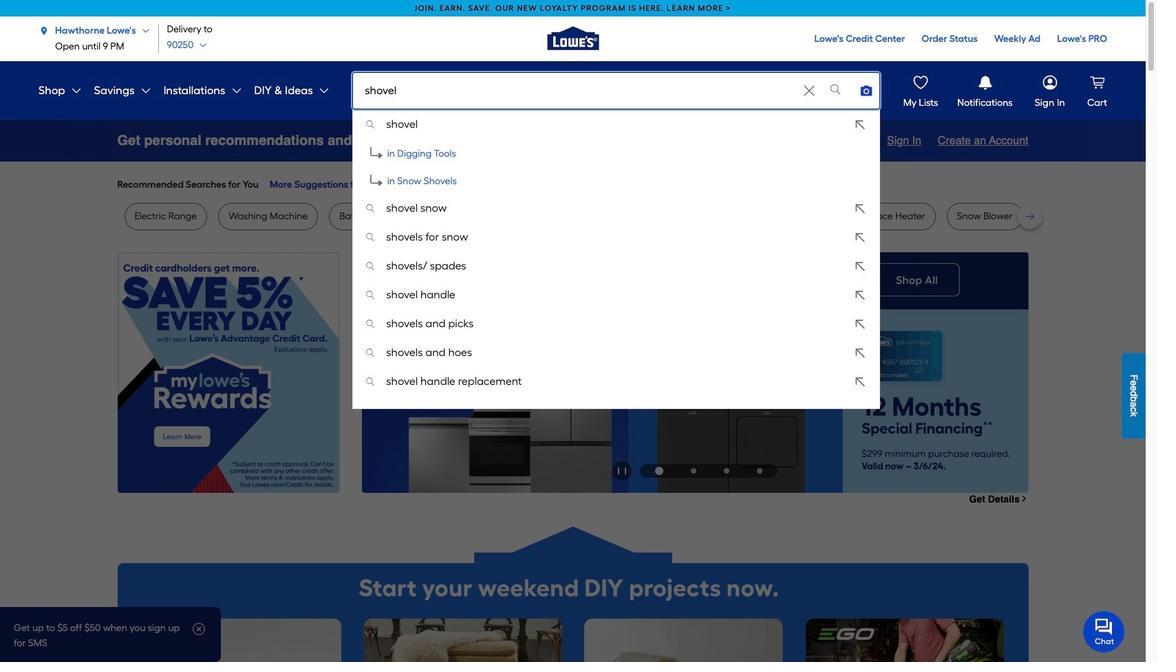 Task type: vqa. For each thing, say whether or not it's contained in the screenshot.
to
no



Task type: describe. For each thing, give the bounding box(es) containing it.
up to 15 percent off select hardwood flooring. image
[[363, 619, 562, 663]]

location filled image
[[39, 25, 50, 36]]

clear element
[[800, 73, 819, 109]]

scroll to item #1 element
[[642, 467, 677, 476]]

1 chevron down image from the left
[[135, 85, 151, 96]]

chevron right image
[[1020, 495, 1029, 504]]

search image
[[829, 82, 843, 96]]

subitem arrow image
[[369, 172, 385, 189]]

chat invite button image
[[1083, 611, 1125, 653]]

4 search icon image from the top
[[365, 261, 376, 272]]

clear image
[[803, 84, 817, 98]]

scroll to item #2 image
[[677, 469, 710, 474]]

save 5 percent every day with your lowe's advantage credit card. exclusions apply. image
[[117, 253, 340, 494]]

buy a select ego trimmer, blower or mower kit, get a select 56-volt battery free. image
[[805, 619, 1004, 663]]

2 chevron down image from the left
[[225, 85, 242, 96]]

lowe's home improvement notification center image
[[976, 73, 995, 92]]

chevron right image
[[381, 180, 392, 191]]

camera image
[[860, 84, 874, 98]]

up to 35 percent off select major appliances. offer ends 3/20/24. image
[[362, 253, 1029, 493]]



Task type: locate. For each thing, give the bounding box(es) containing it.
5 search icon image from the top
[[365, 290, 376, 301]]

0 horizontal spatial chevron down image
[[135, 85, 151, 96]]

7 search icon image from the top
[[365, 348, 376, 359]]

scroll to item #3 image
[[710, 469, 743, 474]]

search icon image
[[365, 119, 376, 130], [365, 203, 376, 214], [365, 232, 376, 243], [365, 261, 376, 272], [365, 290, 376, 301], [365, 319, 376, 330], [365, 348, 376, 359], [365, 377, 376, 388]]

lowe's home improvement lists image
[[911, 73, 931, 92]]

scroll to item #4 image
[[743, 469, 776, 474]]

lowe's home improvement cart image
[[1088, 73, 1107, 92]]

2 search icon image from the top
[[365, 203, 376, 214]]

arrow left image
[[373, 373, 387, 387]]

8 search icon image from the top
[[365, 377, 376, 388]]

1 search icon image from the top
[[365, 119, 376, 130]]

Search Query text field
[[353, 73, 799, 109]]

1 horizontal spatial chevron down image
[[225, 85, 242, 96]]

3 search icon image from the top
[[365, 232, 376, 243]]

lowe's home improvement account image
[[1041, 73, 1060, 92]]

free same-day delivery when you order 1 gallon or more of interior or exterior paint by 2 p m. image
[[584, 619, 783, 663]]

up to 50 percent off select lighting and ceiling fans. image
[[142, 619, 341, 663]]

chevron down image
[[136, 27, 150, 35], [194, 41, 207, 49], [65, 85, 82, 96], [313, 85, 330, 96]]

lowe's home improvement logo image
[[539, 3, 607, 72]]

6 search icon image from the top
[[365, 319, 376, 330]]

chevron down image
[[135, 85, 151, 96], [225, 85, 242, 96]]

start your weekend diy projects now. image
[[117, 526, 1029, 605]]

None search field
[[353, 72, 881, 422]]

subitem arrow image
[[369, 145, 385, 161]]



